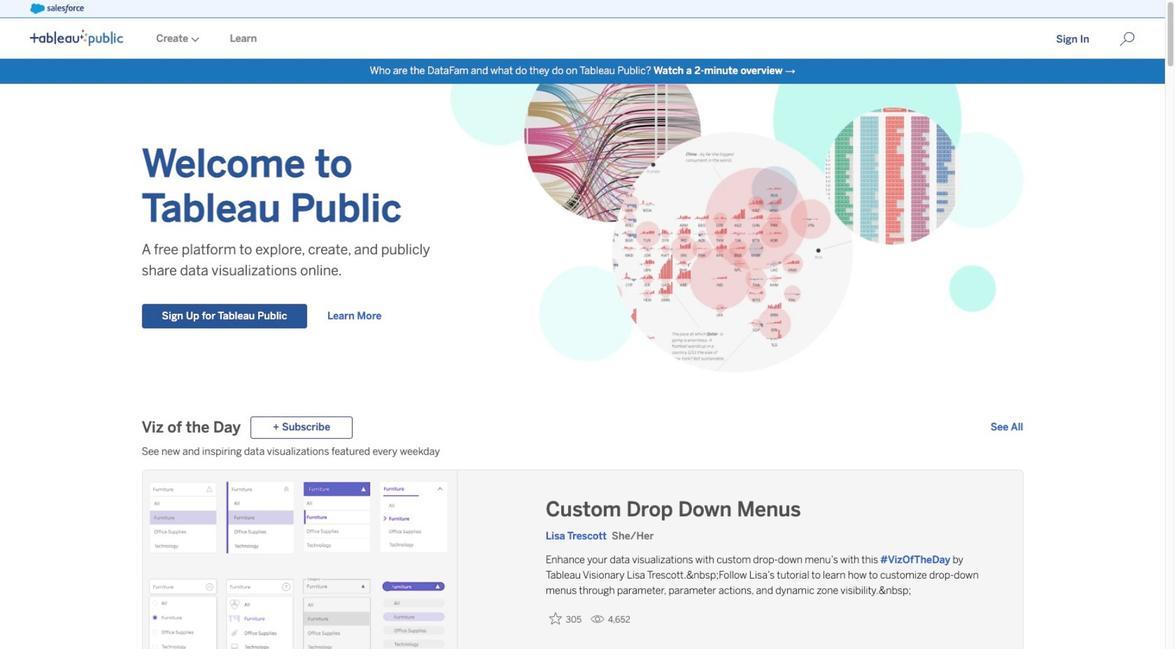 Task type: locate. For each thing, give the bounding box(es) containing it.
tableau public viz of the day image
[[142, 471, 457, 650]]

viz of the day heading
[[142, 418, 241, 438]]

go to search image
[[1105, 32, 1150, 47]]

salesforce logo image
[[30, 4, 84, 14]]

create image
[[188, 37, 200, 42]]

see new and inspiring data visualizations featured every weekday element
[[142, 445, 1023, 460]]

see all viz of the day element
[[991, 421, 1023, 436]]



Task type: vqa. For each thing, say whether or not it's contained in the screenshot.
Selected Language 'element' on the bottom left of page
no



Task type: describe. For each thing, give the bounding box(es) containing it.
add favorite image
[[550, 613, 562, 626]]

logo image
[[30, 30, 123, 46]]

Add Favorite button
[[546, 609, 585, 630]]



